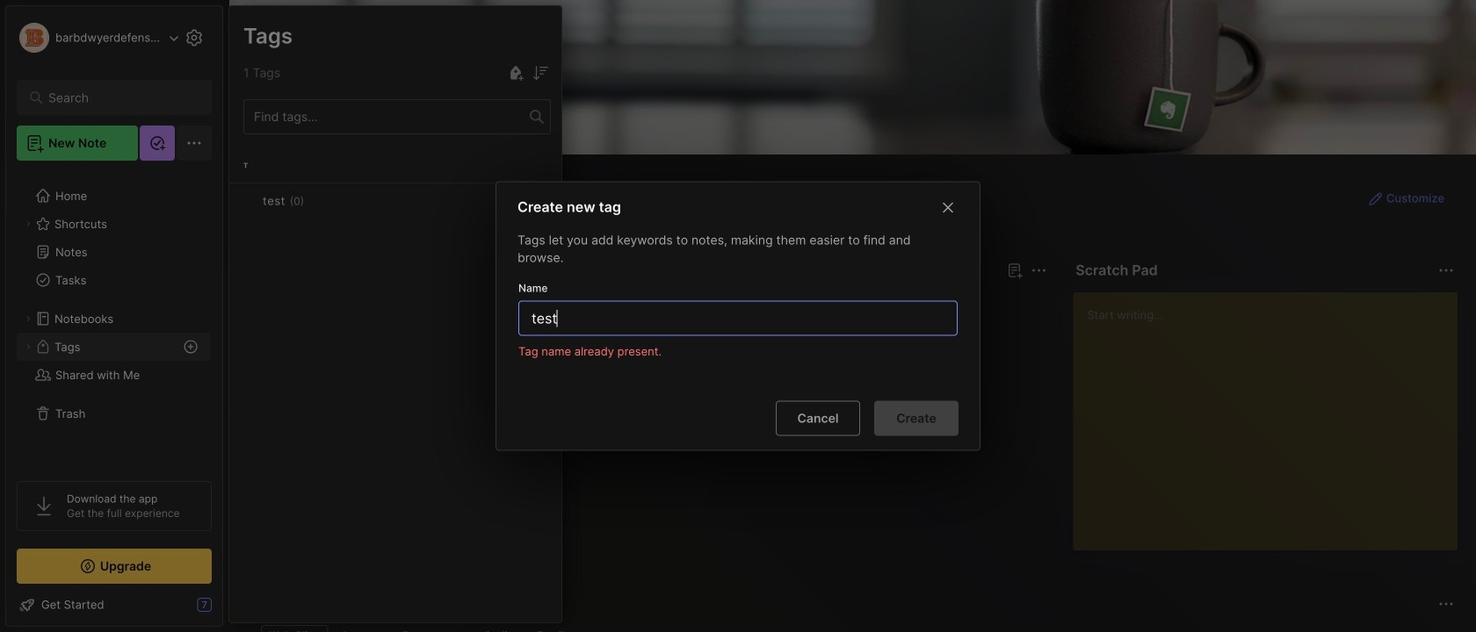 Task type: locate. For each thing, give the bounding box(es) containing it.
None search field
[[48, 87, 189, 108]]

tab
[[261, 292, 313, 313]]

tree inside main element
[[6, 171, 222, 466]]

tab list
[[261, 626, 1452, 633]]

Search text field
[[48, 90, 189, 106]]

Tag name text field
[[530, 302, 950, 335]]

main element
[[0, 0, 229, 633]]

row group
[[229, 149, 562, 243]]

Find tags… text field
[[244, 105, 530, 129]]

close image
[[938, 197, 959, 218]]

create new tag image
[[505, 63, 526, 84]]

expand notebooks image
[[23, 314, 33, 324]]

tree
[[6, 171, 222, 466]]



Task type: vqa. For each thing, say whether or not it's contained in the screenshot.
tree
yes



Task type: describe. For each thing, give the bounding box(es) containing it.
settings image
[[184, 27, 205, 48]]

expand tags image
[[23, 342, 33, 352]]

none search field inside main element
[[48, 87, 189, 108]]

Start writing… text field
[[1087, 293, 1457, 537]]



